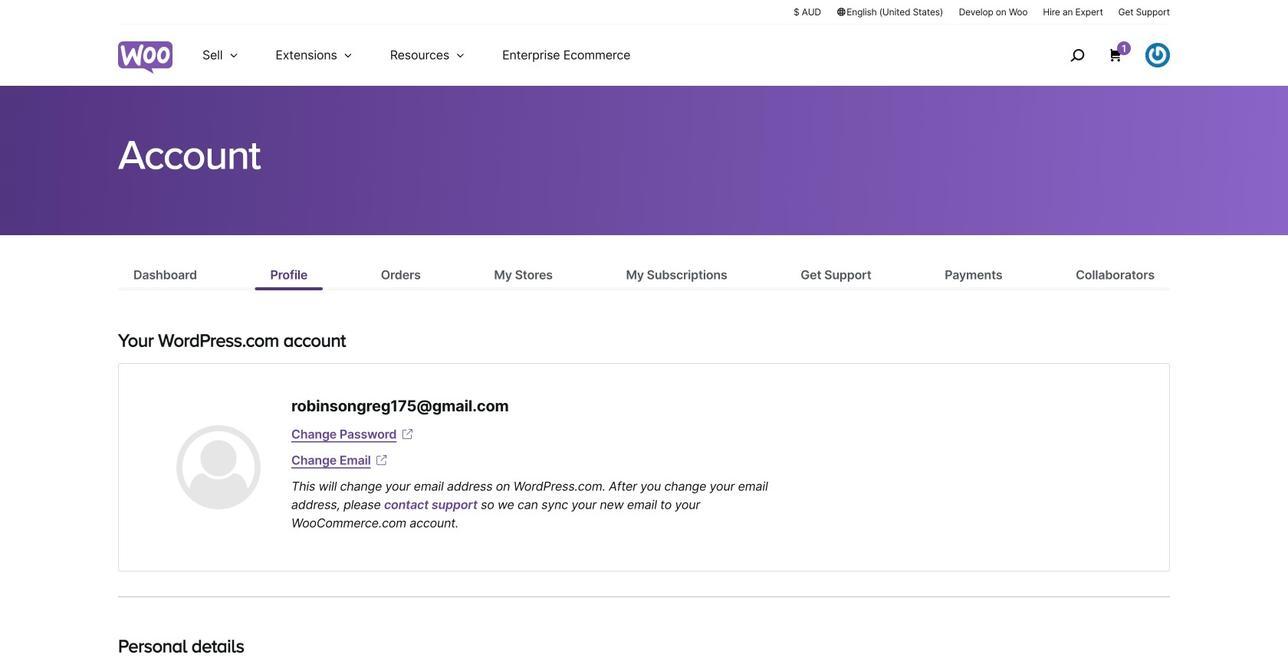 Task type: vqa. For each thing, say whether or not it's contained in the screenshot.
Gravatar image
yes



Task type: describe. For each thing, give the bounding box(es) containing it.
0 vertical spatial external link image
[[400, 427, 415, 442]]

search image
[[1065, 43, 1090, 67]]



Task type: locate. For each thing, give the bounding box(es) containing it.
gravatar image image
[[176, 426, 261, 510]]

external link image
[[400, 427, 415, 442], [374, 453, 389, 469]]

0 horizontal spatial external link image
[[374, 453, 389, 469]]

open account menu image
[[1146, 43, 1170, 67]]

1 vertical spatial external link image
[[374, 453, 389, 469]]

1 horizontal spatial external link image
[[400, 427, 415, 442]]

service navigation menu element
[[1037, 30, 1170, 80]]



